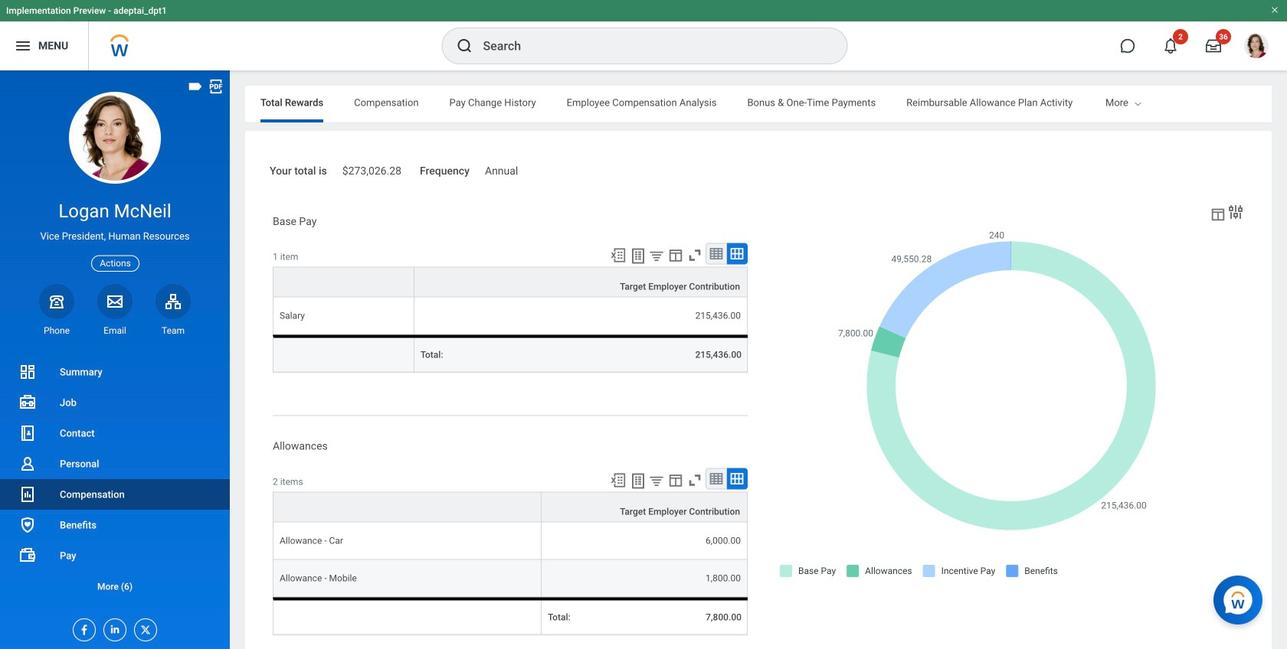 Task type: vqa. For each thing, say whether or not it's contained in the screenshot.
All inside button
no



Task type: describe. For each thing, give the bounding box(es) containing it.
6 row from the top
[[273, 561, 748, 598]]

2 row from the top
[[273, 298, 748, 335]]

fullscreen image for "select to filter grid data" image associated with expand table image
[[687, 472, 704, 489]]

benefits image
[[18, 517, 37, 535]]

phone logan mcneil element
[[39, 325, 74, 337]]

1 cell from the top
[[273, 335, 415, 373]]

summary image
[[18, 363, 37, 382]]

personal image
[[18, 455, 37, 474]]

tag image
[[187, 78, 204, 95]]

4 row from the top
[[273, 492, 748, 523]]

expand table image
[[730, 246, 745, 262]]

linkedin image
[[104, 620, 121, 636]]

pay image
[[18, 547, 37, 566]]

export to excel image for "select to filter grid data" image associated with expand table icon's export to worksheets icon
[[610, 247, 627, 264]]

navigation pane region
[[0, 71, 230, 650]]

email logan mcneil element
[[97, 325, 133, 337]]

fullscreen image for "select to filter grid data" image associated with expand table icon
[[687, 247, 704, 264]]

compensation image
[[18, 486, 37, 504]]

profile logan mcneil image
[[1245, 34, 1269, 61]]

job image
[[18, 394, 37, 412]]

export to worksheets image for "select to filter grid data" image associated with expand table icon
[[629, 247, 648, 266]]

justify image
[[14, 37, 32, 55]]

search image
[[456, 37, 474, 55]]



Task type: locate. For each thing, give the bounding box(es) containing it.
1 table image from the top
[[709, 246, 724, 262]]

7 row from the top
[[273, 598, 748, 636]]

2 export to worksheets image from the top
[[629, 472, 648, 491]]

3 row from the top
[[273, 335, 748, 373]]

export to excel image for export to worksheets icon associated with "select to filter grid data" image associated with expand table image
[[610, 472, 627, 489]]

click to view/edit grid preferences image left expand table image
[[668, 472, 684, 489]]

list
[[0, 357, 230, 602]]

x image
[[135, 620, 152, 637]]

click to view/edit grid preferences image
[[668, 247, 684, 264], [668, 472, 684, 489]]

table image
[[709, 246, 724, 262], [709, 472, 724, 487]]

0 vertical spatial cell
[[273, 335, 415, 373]]

0 vertical spatial export to worksheets image
[[629, 247, 648, 266]]

2 cell from the top
[[273, 598, 542, 636]]

select to filter grid data image for expand table image
[[648, 473, 665, 489]]

1 vertical spatial export to excel image
[[610, 472, 627, 489]]

1 vertical spatial fullscreen image
[[687, 472, 704, 489]]

1 export to excel image from the top
[[610, 247, 627, 264]]

1 vertical spatial table image
[[709, 472, 724, 487]]

click to view/edit grid preferences image left expand table icon
[[668, 247, 684, 264]]

mail image
[[106, 293, 124, 311]]

0 vertical spatial select to filter grid data image
[[648, 248, 665, 264]]

select to filter grid data image
[[648, 248, 665, 264], [648, 473, 665, 489]]

0 vertical spatial export to excel image
[[610, 247, 627, 264]]

0 vertical spatial fullscreen image
[[687, 247, 704, 264]]

0 vertical spatial click to view/edit grid preferences image
[[668, 247, 684, 264]]

facebook image
[[74, 620, 90, 637]]

1 vertical spatial click to view/edit grid preferences image
[[668, 472, 684, 489]]

contact image
[[18, 425, 37, 443]]

select to filter grid data image for expand table icon
[[648, 248, 665, 264]]

2 export to excel image from the top
[[610, 472, 627, 489]]

close environment banner image
[[1271, 5, 1280, 15]]

table image left expand table image
[[709, 472, 724, 487]]

2 fullscreen image from the top
[[687, 472, 704, 489]]

tab list
[[245, 86, 1272, 123]]

export to excel image
[[610, 247, 627, 264], [610, 472, 627, 489]]

inbox large image
[[1206, 38, 1222, 54]]

fullscreen image
[[687, 247, 704, 264], [687, 472, 704, 489]]

view printable version (pdf) image
[[208, 78, 225, 95]]

5 row from the top
[[273, 523, 748, 561]]

0 vertical spatial toolbar
[[603, 243, 748, 267]]

row
[[273, 267, 748, 298], [273, 298, 748, 335], [273, 335, 748, 373], [273, 492, 748, 523], [273, 523, 748, 561], [273, 561, 748, 598], [273, 598, 748, 636]]

phone image
[[46, 293, 67, 311]]

1 export to worksheets image from the top
[[629, 247, 648, 266]]

0 vertical spatial table image
[[709, 246, 724, 262]]

2 select to filter grid data image from the top
[[648, 473, 665, 489]]

table image left expand table icon
[[709, 246, 724, 262]]

notifications large image
[[1163, 38, 1179, 54]]

1 row from the top
[[273, 267, 748, 298]]

2 table image from the top
[[709, 472, 724, 487]]

view worker - table image
[[1210, 206, 1227, 223]]

export to worksheets image for "select to filter grid data" image associated with expand table image
[[629, 472, 648, 491]]

1 vertical spatial export to worksheets image
[[629, 472, 648, 491]]

2 toolbar from the top
[[603, 469, 748, 492]]

export to worksheets image
[[629, 247, 648, 266], [629, 472, 648, 491]]

1 vertical spatial toolbar
[[603, 469, 748, 492]]

expand table image
[[730, 472, 745, 487]]

2 click to view/edit grid preferences image from the top
[[668, 472, 684, 489]]

1 fullscreen image from the top
[[687, 247, 704, 264]]

table image for "select to filter grid data" image associated with expand table image's 'fullscreen' icon
[[709, 472, 724, 487]]

cell
[[273, 335, 415, 373], [273, 598, 542, 636]]

table image for "select to filter grid data" image associated with expand table icon's 'fullscreen' icon
[[709, 246, 724, 262]]

view team image
[[164, 293, 182, 311]]

fullscreen image left expand table icon
[[687, 247, 704, 264]]

toolbar
[[603, 243, 748, 267], [603, 469, 748, 492]]

1 vertical spatial select to filter grid data image
[[648, 473, 665, 489]]

banner
[[0, 0, 1288, 71]]

click to view/edit grid preferences image for "select to filter grid data" image associated with expand table icon
[[668, 247, 684, 264]]

team logan mcneil element
[[156, 325, 191, 337]]

click to view/edit grid preferences image for "select to filter grid data" image associated with expand table image
[[668, 472, 684, 489]]

1 vertical spatial cell
[[273, 598, 542, 636]]

1 select to filter grid data image from the top
[[648, 248, 665, 264]]

fullscreen image left expand table image
[[687, 472, 704, 489]]

Search Workday  search field
[[483, 29, 816, 63]]

1 toolbar from the top
[[603, 243, 748, 267]]

1 click to view/edit grid preferences image from the top
[[668, 247, 684, 264]]



